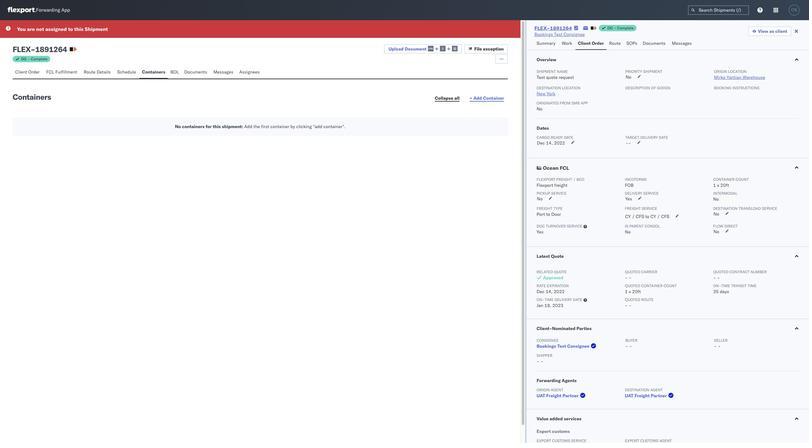 Task type: vqa. For each thing, say whether or not it's contained in the screenshot.
item/shipment on the top of page
no



Task type: describe. For each thing, give the bounding box(es) containing it.
uat freight partner for destination
[[625, 394, 667, 399]]

0 vertical spatial 2022
[[554, 140, 565, 146]]

1 vertical spatial add
[[244, 124, 252, 130]]

freight down destination agent
[[635, 394, 650, 399]]

1 horizontal spatial this
[[213, 124, 221, 130]]

0 vertical spatial bookings
[[535, 32, 553, 37]]

0 vertical spatial test
[[554, 32, 563, 37]]

route for route
[[609, 40, 621, 46]]

view as client button
[[749, 27, 792, 36]]

1 horizontal spatial messages button
[[670, 38, 695, 50]]

new
[[537, 91, 546, 97]]

service up service
[[644, 191, 659, 196]]

0 horizontal spatial containers
[[13, 92, 51, 102]]

2023
[[553, 303, 564, 309]]

client order for top client order button
[[578, 40, 604, 46]]

delivery service
[[625, 191, 659, 196]]

related quote
[[537, 270, 567, 275]]

0 horizontal spatial documents
[[184, 69, 207, 75]]

are
[[27, 26, 35, 32]]

2 vertical spatial test
[[557, 344, 566, 350]]

destination transload service
[[713, 206, 778, 211]]

origin location mirko yantian warehouse
[[714, 69, 765, 80]]

service
[[642, 206, 657, 211]]

1 flexport from the top
[[537, 177, 556, 182]]

overview
[[537, 57, 556, 63]]

latest quote
[[537, 254, 564, 260]]

is parent consol no
[[625, 224, 660, 235]]

no down the priority
[[626, 74, 632, 80]]

1 vertical spatial freight
[[555, 183, 568, 188]]

date for dec 14, 2022
[[564, 135, 573, 140]]

container inside the container count 1 x 20ft
[[713, 177, 735, 182]]

the
[[254, 124, 260, 130]]

upload
[[389, 46, 404, 52]]

collapse all
[[435, 95, 460, 101]]

intermodal no
[[713, 191, 738, 202]]

pickup
[[537, 191, 550, 196]]

uat freight partner link for origin
[[537, 393, 587, 400]]

dec 14, 2022
[[537, 140, 565, 146]]

ocean fcl
[[543, 165, 569, 171]]

assigned
[[45, 26, 67, 32]]

carrier
[[641, 270, 658, 275]]

"add
[[313, 124, 322, 130]]

no inside originates from smb app no
[[537, 106, 543, 112]]

0 vertical spatial documents button
[[640, 38, 670, 50]]

cy / cfs to cy / cfs
[[625, 214, 670, 220]]

you are not assigned to this shipment
[[17, 26, 108, 32]]

doc turnover service
[[537, 224, 582, 229]]

containers inside button
[[142, 69, 165, 75]]

to for cy / cfs to cy / cfs
[[646, 214, 650, 220]]

35
[[713, 289, 719, 295]]

fulfillment
[[55, 69, 77, 75]]

related
[[537, 270, 553, 275]]

target delivery date
[[626, 135, 668, 140]]

customs
[[552, 429, 570, 435]]

1 vertical spatial client order button
[[13, 66, 44, 79]]

quoted for quoted route - -
[[625, 298, 640, 303]]

mirko
[[714, 75, 726, 80]]

os button
[[787, 3, 802, 17]]

route button
[[607, 38, 624, 50]]

location for yantian
[[728, 69, 747, 74]]

1 vertical spatial quote
[[554, 270, 567, 275]]

1 vertical spatial bookings test consignee link
[[537, 344, 598, 350]]

1 vertical spatial delivery
[[555, 298, 572, 303]]

incoterms
[[625, 177, 647, 182]]

0 vertical spatial freight
[[557, 177, 572, 182]]

2 vertical spatial destination
[[625, 388, 650, 393]]

flex-1891264 link
[[535, 25, 572, 31]]

quoted for quoted carrier - -
[[625, 270, 640, 275]]

uat for destination
[[625, 394, 634, 399]]

fcl fulfillment
[[46, 69, 77, 75]]

destination for service
[[713, 206, 738, 211]]

quote inside shipment name test quote request
[[546, 75, 558, 80]]

flow
[[713, 224, 724, 229]]

request
[[559, 75, 574, 80]]

0 vertical spatial shipment
[[85, 26, 108, 32]]

latest
[[537, 254, 550, 260]]

partner for origin agent
[[563, 394, 579, 399]]

time for on-time transit time 35 days
[[721, 284, 730, 289]]

name
[[557, 69, 568, 74]]

no inside intermodal no
[[713, 197, 719, 202]]

value added services button
[[527, 410, 809, 429]]

1 vertical spatial 1891264
[[35, 45, 67, 54]]

incoterms fob
[[625, 177, 647, 188]]

export customs
[[537, 429, 570, 435]]

goods
[[657, 86, 671, 90]]

overview button
[[527, 50, 809, 69]]

cargo ready date
[[537, 135, 573, 140]]

+ add container
[[470, 95, 504, 101]]

assignees button
[[237, 66, 263, 79]]

--
[[626, 140, 631, 146]]

warehouse
[[743, 75, 765, 80]]

clicking
[[296, 124, 312, 130]]

20ft inside the container count 1 x 20ft
[[721, 183, 729, 188]]

0 horizontal spatial client
[[15, 69, 27, 75]]

x inside quoted container count 1 x 20ft
[[629, 289, 631, 295]]

route for route details
[[84, 69, 95, 75]]

20ft inside quoted container count 1 x 20ft
[[632, 289, 641, 295]]

count inside quoted container count 1 x 20ft
[[664, 284, 677, 289]]

0 vertical spatial dg - complete
[[608, 26, 634, 30]]

uat for origin
[[537, 394, 545, 399]]

freight down origin agent
[[546, 394, 562, 399]]

forwarding app
[[36, 7, 70, 13]]

count inside the container count 1 x 20ft
[[736, 177, 749, 182]]

1 horizontal spatial client
[[578, 40, 591, 46]]

added
[[550, 417, 563, 422]]

0 vertical spatial this
[[74, 26, 83, 32]]

app inside originates from smb app no
[[581, 101, 588, 106]]

messages for messages button to the bottom
[[213, 69, 233, 75]]

1 vertical spatial messages button
[[211, 66, 237, 79]]

0 vertical spatial dec
[[537, 140, 545, 146]]

buyer
[[626, 339, 638, 343]]

cargo
[[537, 135, 550, 140]]

1 horizontal spatial documents
[[643, 40, 666, 46]]

quoted for quoted contract number - - rate expiration dec 14, 2022
[[713, 270, 729, 275]]

shipment inside shipment name test quote request
[[537, 69, 556, 74]]

no down flow at the right of page
[[714, 229, 720, 235]]

for
[[206, 124, 212, 130]]

service down flexport freight / bco flexport freight
[[551, 191, 567, 196]]

container inside quoted container count 1 x 20ft
[[641, 284, 663, 289]]

new york link
[[537, 91, 556, 97]]

description of goods
[[626, 86, 671, 90]]

quoted route - -
[[625, 298, 654, 309]]

description
[[626, 86, 650, 90]]

originates
[[537, 101, 559, 106]]

0 vertical spatial order
[[592, 40, 604, 46]]

2 vertical spatial consignee
[[567, 344, 590, 350]]

18,
[[545, 303, 551, 309]]

flex-1891264
[[535, 25, 572, 31]]

client order for bottom client order button
[[15, 69, 40, 75]]

client-nominated parties
[[537, 326, 592, 332]]

0 vertical spatial complete
[[617, 26, 634, 30]]

forwarding for forwarding agents
[[537, 378, 561, 384]]

freight down delivery
[[625, 206, 641, 211]]

no up flow at the right of page
[[714, 212, 720, 217]]

client-
[[537, 326, 552, 332]]

intermodal
[[713, 191, 738, 196]]

0 vertical spatial dg
[[608, 26, 613, 30]]

0 vertical spatial bookings test consignee
[[535, 32, 585, 37]]

file exception
[[474, 46, 504, 52]]

14, inside quoted contract number - - rate expiration dec 14, 2022
[[546, 289, 553, 295]]

consol
[[645, 224, 660, 229]]

2 cfs from the left
[[661, 214, 670, 220]]

fcl fulfillment button
[[44, 66, 81, 79]]

quote
[[551, 254, 564, 260]]

summary button
[[534, 38, 560, 50]]

file
[[474, 46, 482, 52]]

view
[[758, 28, 769, 34]]

transit
[[731, 284, 747, 289]]

1 cy from the left
[[625, 214, 631, 220]]

date up the parties at right
[[573, 298, 582, 303]]

to for freight type port to door
[[546, 212, 550, 218]]

1 vertical spatial documents button
[[182, 66, 211, 79]]

add inside the + add container button
[[473, 95, 482, 101]]

0 horizontal spatial to
[[68, 26, 73, 32]]

freight type port to door
[[537, 206, 563, 218]]

0 vertical spatial client order button
[[576, 38, 607, 50]]

0 vertical spatial 14,
[[546, 140, 553, 146]]

smb
[[572, 101, 580, 106]]

x inside the container count 1 x 20ft
[[717, 183, 720, 188]]

flex
[[13, 45, 31, 54]]

service right transload
[[762, 206, 778, 211]]

you
[[17, 26, 26, 32]]

rate
[[537, 284, 546, 289]]

mirko yantian warehouse link
[[714, 75, 765, 80]]



Task type: locate. For each thing, give the bounding box(es) containing it.
consignee down 'client-'
[[537, 339, 559, 343]]

no containers for this shipment: add the first container by clicking "add container".
[[175, 124, 346, 130]]

forwarding for forwarding app
[[36, 7, 60, 13]]

jan 18, 2023
[[537, 303, 564, 309]]

container down carrier
[[641, 284, 663, 289]]

route
[[609, 40, 621, 46], [84, 69, 95, 75]]

dg - complete down "flex - 1891264" on the top of page
[[21, 57, 48, 61]]

consignee down the parties at right
[[567, 344, 590, 350]]

0 vertical spatial consignee
[[564, 32, 585, 37]]

0 horizontal spatial partner
[[563, 394, 579, 399]]

2 cy from the left
[[651, 214, 656, 220]]

as
[[770, 28, 774, 34]]

0 horizontal spatial cy
[[625, 214, 631, 220]]

no left containers
[[175, 124, 181, 130]]

1 horizontal spatial 1
[[713, 183, 716, 188]]

collapse
[[435, 95, 453, 101]]

1 vertical spatial consignee
[[537, 339, 559, 343]]

partner for destination agent
[[651, 394, 667, 399]]

/ up parent
[[632, 214, 635, 220]]

1 uat from the left
[[537, 394, 545, 399]]

all
[[455, 95, 460, 101]]

no inside is parent consol no
[[625, 230, 631, 235]]

flexport up pickup
[[537, 183, 553, 188]]

0 vertical spatial yes
[[625, 196, 632, 202]]

on-time delivery date
[[537, 298, 582, 303]]

0 horizontal spatial add
[[244, 124, 252, 130]]

freight inside freight type port to door
[[537, 206, 553, 211]]

port
[[537, 212, 545, 218]]

2 uat freight partner from the left
[[625, 394, 667, 399]]

delivery up 2023
[[555, 298, 572, 303]]

0 horizontal spatial complete
[[31, 57, 48, 61]]

0 vertical spatial app
[[61, 7, 70, 13]]

1 vertical spatial app
[[581, 101, 588, 106]]

dg - complete up route "button"
[[608, 26, 634, 30]]

location inside origin location mirko yantian warehouse
[[728, 69, 747, 74]]

messages button up overview button
[[670, 38, 695, 50]]

origin for origin location mirko yantian warehouse
[[714, 69, 727, 74]]

2022 inside quoted contract number - - rate expiration dec 14, 2022
[[554, 289, 565, 295]]

0 horizontal spatial route
[[84, 69, 95, 75]]

1 horizontal spatial forwarding
[[537, 378, 561, 384]]

by
[[290, 124, 295, 130]]

forwarding inside forwarding app link
[[36, 7, 60, 13]]

route inside button
[[84, 69, 95, 75]]

bookings test consignee down nominated
[[537, 344, 590, 350]]

dec
[[537, 140, 545, 146], [537, 289, 545, 295]]

0 vertical spatial delivery
[[641, 135, 658, 140]]

this right for
[[213, 124, 221, 130]]

2022 down expiration
[[554, 289, 565, 295]]

parent
[[630, 224, 644, 229]]

add left the
[[244, 124, 252, 130]]

1 horizontal spatial add
[[473, 95, 482, 101]]

ocean
[[543, 165, 559, 171]]

quote down name
[[546, 75, 558, 80]]

order down "flex - 1891264" on the top of page
[[28, 69, 40, 75]]

0 vertical spatial 1891264
[[550, 25, 572, 31]]

test down flex-1891264 link
[[554, 32, 563, 37]]

consignee
[[564, 32, 585, 37], [537, 339, 559, 343], [567, 344, 590, 350]]

1 horizontal spatial container
[[641, 284, 663, 289]]

2 flexport from the top
[[537, 183, 553, 188]]

2 horizontal spatial to
[[646, 214, 650, 220]]

assignees
[[239, 69, 260, 75]]

0 horizontal spatial uat freight partner
[[537, 394, 579, 399]]

delivery right target
[[641, 135, 658, 140]]

direct
[[725, 224, 738, 229]]

1 vertical spatial flexport
[[537, 183, 553, 188]]

contract
[[730, 270, 750, 275]]

1 vertical spatial destination
[[713, 206, 738, 211]]

dg down flex
[[21, 57, 27, 61]]

1 horizontal spatial yes
[[625, 196, 632, 202]]

add
[[473, 95, 482, 101], [244, 124, 252, 130]]

0 horizontal spatial delivery
[[555, 298, 572, 303]]

1 horizontal spatial x
[[717, 183, 720, 188]]

container
[[483, 95, 504, 101], [713, 177, 735, 182]]

client order button
[[576, 38, 607, 50], [13, 66, 44, 79]]

destination inside destination location new york
[[537, 86, 561, 90]]

/ inside flexport freight / bco flexport freight
[[573, 177, 576, 182]]

1 uat freight partner from the left
[[537, 394, 579, 399]]

turnover
[[546, 224, 566, 229]]

uat freight partner link down destination agent
[[625, 393, 675, 400]]

0 horizontal spatial agent
[[551, 388, 563, 393]]

location down request
[[562, 86, 581, 90]]

uat freight partner for origin
[[537, 394, 579, 399]]

0 horizontal spatial this
[[74, 26, 83, 32]]

1 horizontal spatial complete
[[617, 26, 634, 30]]

1 horizontal spatial documents button
[[640, 38, 670, 50]]

1 inside the container count 1 x 20ft
[[713, 183, 716, 188]]

partner down destination agent
[[651, 394, 667, 399]]

date
[[564, 135, 573, 140], [659, 135, 668, 140], [573, 298, 582, 303]]

1 vertical spatial location
[[562, 86, 581, 90]]

bookings test consignee down flex-1891264 link
[[535, 32, 585, 37]]

0 horizontal spatial fcl
[[46, 69, 54, 75]]

0 horizontal spatial messages button
[[211, 66, 237, 79]]

approved
[[543, 275, 564, 281]]

bookings test consignee link
[[535, 31, 585, 38], [537, 344, 598, 350]]

route details
[[84, 69, 111, 75]]

1 vertical spatial client order
[[15, 69, 40, 75]]

1 vertical spatial 20ft
[[632, 289, 641, 295]]

uat freight partner link down origin agent
[[537, 393, 587, 400]]

dec inside quoted contract number - - rate expiration dec 14, 2022
[[537, 289, 545, 295]]

uat freight partner down origin agent
[[537, 394, 579, 399]]

flexport down ocean
[[537, 177, 556, 182]]

ready
[[551, 135, 563, 140]]

container count 1 x 20ft
[[713, 177, 749, 188]]

container inside button
[[483, 95, 504, 101]]

quoted left route
[[625, 298, 640, 303]]

view as client
[[758, 28, 788, 34]]

agents
[[562, 378, 577, 384]]

1 horizontal spatial uat freight partner link
[[625, 393, 675, 400]]

quoted for quoted container count 1 x 20ft
[[625, 284, 640, 289]]

1 horizontal spatial client order
[[578, 40, 604, 46]]

0 vertical spatial bookings test consignee link
[[535, 31, 585, 38]]

1 vertical spatial container
[[641, 284, 663, 289]]

yes down 'doc'
[[537, 230, 544, 235]]

dec down cargo
[[537, 140, 545, 146]]

0 horizontal spatial on-
[[537, 298, 545, 303]]

schedule
[[117, 69, 136, 75]]

freight up port
[[537, 206, 553, 211]]

origin for origin agent
[[537, 388, 550, 393]]

0 horizontal spatial container
[[270, 124, 289, 130]]

0 horizontal spatial 20ft
[[632, 289, 641, 295]]

quoted inside quoted contract number - - rate expiration dec 14, 2022
[[713, 270, 729, 275]]

containers
[[142, 69, 165, 75], [13, 92, 51, 102]]

no down originates
[[537, 106, 543, 112]]

time right the transit
[[748, 284, 757, 289]]

service
[[551, 191, 567, 196], [644, 191, 659, 196], [762, 206, 778, 211], [567, 224, 582, 229]]

0 horizontal spatial dg
[[21, 57, 27, 61]]

2022
[[554, 140, 565, 146], [554, 289, 565, 295]]

location inside destination location new york
[[562, 86, 581, 90]]

client order button right the work
[[576, 38, 607, 50]]

client
[[776, 28, 788, 34]]

client order down flex
[[15, 69, 40, 75]]

order left route "button"
[[592, 40, 604, 46]]

ocean fcl button
[[527, 158, 809, 177]]

1 horizontal spatial /
[[632, 214, 635, 220]]

fcl right ocean
[[560, 165, 569, 171]]

route details button
[[81, 66, 115, 79]]

agent up value added services button
[[651, 388, 663, 393]]

this right assigned
[[74, 26, 83, 32]]

1 horizontal spatial cfs
[[661, 214, 670, 220]]

documents button up overview button
[[640, 38, 670, 50]]

client-nominated parties button
[[527, 320, 809, 339]]

complete up sops
[[617, 26, 634, 30]]

count up intermodal
[[736, 177, 749, 182]]

0 horizontal spatial 1891264
[[35, 45, 67, 54]]

0 horizontal spatial client order
[[15, 69, 40, 75]]

/ up consol
[[657, 214, 660, 220]]

service right turnover
[[567, 224, 582, 229]]

time up days
[[721, 284, 730, 289]]

0 vertical spatial add
[[473, 95, 482, 101]]

1 vertical spatial count
[[664, 284, 677, 289]]

client right work button
[[578, 40, 591, 46]]

destination for new
[[537, 86, 561, 90]]

document
[[405, 46, 427, 52]]

forwarding agents
[[537, 378, 577, 384]]

1 vertical spatial client
[[15, 69, 27, 75]]

1 horizontal spatial partner
[[651, 394, 667, 399]]

fcl inside ocean fcl button
[[560, 165, 569, 171]]

from
[[560, 101, 571, 106]]

x up intermodal
[[717, 183, 720, 188]]

to inside freight type port to door
[[546, 212, 550, 218]]

uat freight partner link for destination
[[625, 393, 675, 400]]

0 vertical spatial quote
[[546, 75, 558, 80]]

1891264
[[550, 25, 572, 31], [35, 45, 67, 54]]

messages for messages button to the right
[[672, 40, 692, 46]]

priority shipment
[[626, 69, 663, 74]]

1 uat freight partner link from the left
[[537, 393, 587, 400]]

is
[[625, 224, 629, 229]]

test up new
[[537, 75, 545, 80]]

collapse all button
[[431, 94, 464, 103]]

0 vertical spatial documents
[[643, 40, 666, 46]]

not
[[36, 26, 44, 32]]

0 horizontal spatial destination
[[537, 86, 561, 90]]

0 vertical spatial origin
[[714, 69, 727, 74]]

1 vertical spatial dg - complete
[[21, 57, 48, 61]]

1 vertical spatial fcl
[[560, 165, 569, 171]]

flexport. image
[[8, 7, 36, 13]]

exception
[[483, 46, 504, 52]]

1 up intermodal
[[713, 183, 716, 188]]

door
[[551, 212, 561, 218]]

uat freight partner down destination agent
[[625, 394, 667, 399]]

destination agent
[[625, 388, 663, 393]]

app up you are not assigned to this shipment
[[61, 7, 70, 13]]

date up ocean fcl button
[[659, 135, 668, 140]]

origin inside origin location mirko yantian warehouse
[[714, 69, 727, 74]]

bol button
[[168, 66, 182, 79]]

1 partner from the left
[[563, 394, 579, 399]]

1 horizontal spatial destination
[[625, 388, 650, 393]]

time up jan 18, 2023
[[545, 298, 554, 303]]

1 vertical spatial 14,
[[546, 289, 553, 295]]

on- up jan
[[537, 298, 545, 303]]

1 horizontal spatial uat
[[625, 394, 634, 399]]

1 inside quoted container count 1 x 20ft
[[625, 289, 628, 295]]

transload
[[739, 206, 761, 211]]

messages button
[[670, 38, 695, 50], [211, 66, 237, 79]]

forwarding up not
[[36, 7, 60, 13]]

fcl inside fcl fulfillment button
[[46, 69, 54, 75]]

0 horizontal spatial client order button
[[13, 66, 44, 79]]

1 horizontal spatial container
[[713, 177, 735, 182]]

0 vertical spatial messages button
[[670, 38, 695, 50]]

bookings test consignee link down client-nominated parties
[[537, 344, 598, 350]]

2 uat freight partner link from the left
[[625, 393, 675, 400]]

jan
[[537, 303, 543, 309]]

14, down cargo ready date
[[546, 140, 553, 146]]

flexport
[[537, 177, 556, 182], [537, 183, 553, 188]]

test down nominated
[[557, 344, 566, 350]]

1 vertical spatial forwarding
[[537, 378, 561, 384]]

container right "+"
[[483, 95, 504, 101]]

booking
[[714, 86, 732, 90]]

1 vertical spatial container
[[713, 177, 735, 182]]

freight down ocean fcl
[[557, 177, 572, 182]]

2022 down ready
[[554, 140, 565, 146]]

agent for origin agent
[[551, 388, 563, 393]]

dg - complete
[[608, 26, 634, 30], [21, 57, 48, 61]]

2 agent from the left
[[651, 388, 663, 393]]

0 vertical spatial location
[[728, 69, 747, 74]]

bco
[[577, 177, 585, 182]]

cy down service
[[651, 214, 656, 220]]

to right assigned
[[68, 26, 73, 32]]

1 vertical spatial bookings
[[537, 344, 556, 350]]

1891264 up the work
[[550, 25, 572, 31]]

2 uat from the left
[[625, 394, 634, 399]]

quoted inside quoted carrier - -
[[625, 270, 640, 275]]

0 horizontal spatial origin
[[537, 388, 550, 393]]

1 horizontal spatial location
[[728, 69, 747, 74]]

work
[[562, 40, 572, 46]]

documents button right bol
[[182, 66, 211, 79]]

1 vertical spatial route
[[84, 69, 95, 75]]

/ left bco
[[573, 177, 576, 182]]

cy up is
[[625, 214, 631, 220]]

to right port
[[546, 212, 550, 218]]

client down flex
[[15, 69, 27, 75]]

1 vertical spatial dg
[[21, 57, 27, 61]]

freight up pickup service
[[555, 183, 568, 188]]

2 horizontal spatial time
[[748, 284, 757, 289]]

0 horizontal spatial shipment
[[85, 26, 108, 32]]

value
[[537, 417, 549, 422]]

york
[[547, 91, 556, 97]]

date for --
[[659, 135, 668, 140]]

of
[[651, 86, 656, 90]]

0 horizontal spatial yes
[[537, 230, 544, 235]]

on- for on-time delivery date
[[537, 298, 545, 303]]

documents button
[[640, 38, 670, 50], [182, 66, 211, 79]]

flow direct
[[713, 224, 738, 229]]

on- inside on-time transit time 35 days
[[713, 284, 721, 289]]

1891264 down assigned
[[35, 45, 67, 54]]

Search Shipments (/) text field
[[688, 5, 749, 15]]

uat down destination agent
[[625, 394, 634, 399]]

0 vertical spatial client
[[578, 40, 591, 46]]

work button
[[560, 38, 576, 50]]

route inside "button"
[[609, 40, 621, 46]]

1 cfs from the left
[[636, 214, 644, 220]]

container up intermodal
[[713, 177, 735, 182]]

14, down rate
[[546, 289, 553, 295]]

first
[[261, 124, 269, 130]]

quoted inside quoted route - -
[[625, 298, 640, 303]]

documents up overview button
[[643, 40, 666, 46]]

time for on-time delivery date
[[545, 298, 554, 303]]

shipper
[[537, 354, 553, 359]]

2 partner from the left
[[651, 394, 667, 399]]

1 up quoted route - - on the right bottom of page
[[625, 289, 628, 295]]

x up quoted route - - on the right bottom of page
[[629, 289, 631, 295]]

0 horizontal spatial count
[[664, 284, 677, 289]]

1 vertical spatial complete
[[31, 57, 48, 61]]

quoted down quoted carrier - -
[[625, 284, 640, 289]]

0 vertical spatial container
[[270, 124, 289, 130]]

no down pickup
[[537, 196, 543, 202]]

location for york
[[562, 86, 581, 90]]

parties
[[577, 326, 592, 332]]

1 horizontal spatial shipment
[[537, 69, 556, 74]]

seller - -
[[714, 339, 728, 350]]

uat freight partner
[[537, 394, 579, 399], [625, 394, 667, 399]]

client order button down flex
[[13, 66, 44, 79]]

to
[[68, 26, 73, 32], [546, 212, 550, 218], [646, 214, 650, 220]]

0 horizontal spatial app
[[61, 7, 70, 13]]

1 agent from the left
[[551, 388, 563, 393]]

route left the details
[[84, 69, 95, 75]]

1 horizontal spatial agent
[[651, 388, 663, 393]]

pickup service
[[537, 191, 567, 196]]

0 horizontal spatial order
[[28, 69, 40, 75]]

2 horizontal spatial /
[[657, 214, 660, 220]]

nominated
[[552, 326, 576, 332]]

1 vertical spatial bookings test consignee
[[537, 344, 590, 350]]

route left sops
[[609, 40, 621, 46]]

uat down origin agent
[[537, 394, 545, 399]]

agent for destination agent
[[651, 388, 663, 393]]

destination location new york
[[537, 86, 581, 97]]

bookings down flex-
[[535, 32, 553, 37]]

1 horizontal spatial dg - complete
[[608, 26, 634, 30]]

add right "+"
[[473, 95, 482, 101]]

client order right work button
[[578, 40, 604, 46]]

app
[[61, 7, 70, 13], [581, 101, 588, 106]]

1 vertical spatial yes
[[537, 230, 544, 235]]

quoted inside quoted container count 1 x 20ft
[[625, 284, 640, 289]]

on- up 35
[[713, 284, 721, 289]]

no
[[626, 74, 632, 80], [537, 106, 543, 112], [175, 124, 181, 130], [537, 196, 543, 202], [713, 197, 719, 202], [714, 212, 720, 217], [714, 229, 720, 235], [625, 230, 631, 235]]

test inside shipment name test quote request
[[537, 75, 545, 80]]

1 horizontal spatial cy
[[651, 214, 656, 220]]

expiration
[[547, 284, 569, 289]]

consignee up the work
[[564, 32, 585, 37]]

bookings test consignee link up the work
[[535, 31, 585, 38]]

dg
[[608, 26, 613, 30], [21, 57, 27, 61]]

0 horizontal spatial container
[[483, 95, 504, 101]]

quoted left carrier
[[625, 270, 640, 275]]

x
[[717, 183, 720, 188], [629, 289, 631, 295]]

messages button left assignees
[[211, 66, 237, 79]]

partner down agents
[[563, 394, 579, 399]]

0 vertical spatial x
[[717, 183, 720, 188]]

on- for on-time transit time 35 days
[[713, 284, 721, 289]]

date right ready
[[564, 135, 573, 140]]

20ft
[[721, 183, 729, 188], [632, 289, 641, 295]]



